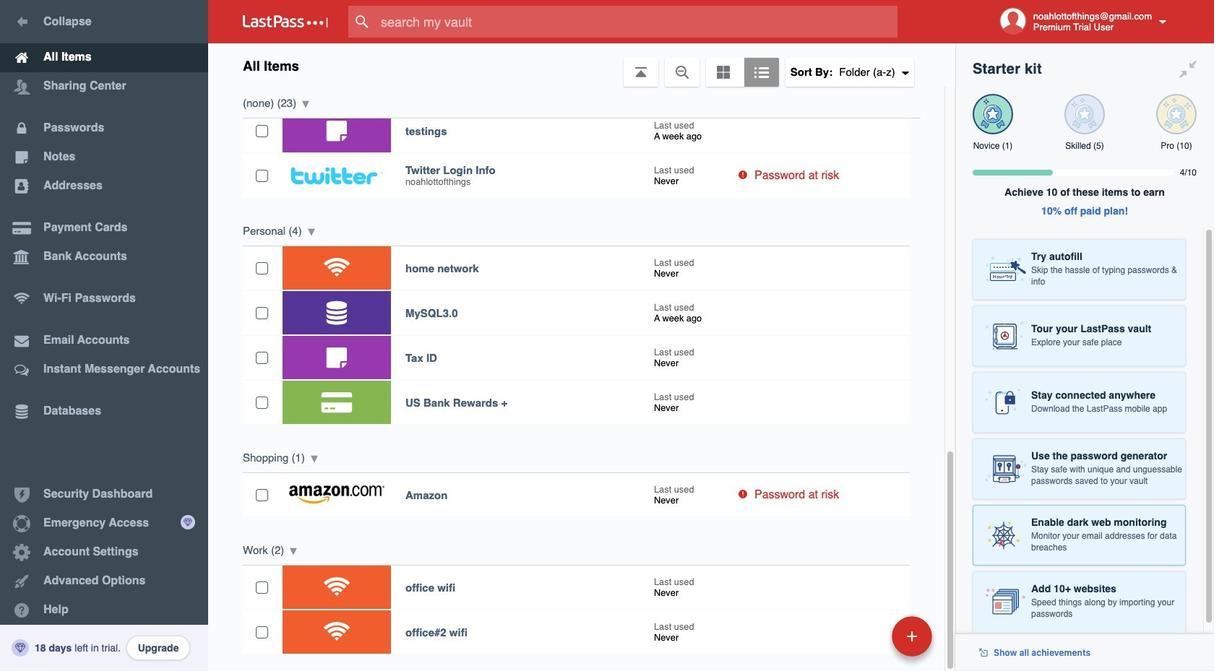 Task type: locate. For each thing, give the bounding box(es) containing it.
lastpass image
[[243, 15, 328, 28]]

new item element
[[792, 616, 937, 657]]

Search search field
[[348, 6, 926, 38]]



Task type: vqa. For each thing, say whether or not it's contained in the screenshot.
Main Content main content
no



Task type: describe. For each thing, give the bounding box(es) containing it.
new item navigation
[[792, 612, 941, 671]]

vault options navigation
[[208, 43, 955, 87]]

search my vault text field
[[348, 6, 926, 38]]

main navigation navigation
[[0, 0, 208, 671]]



